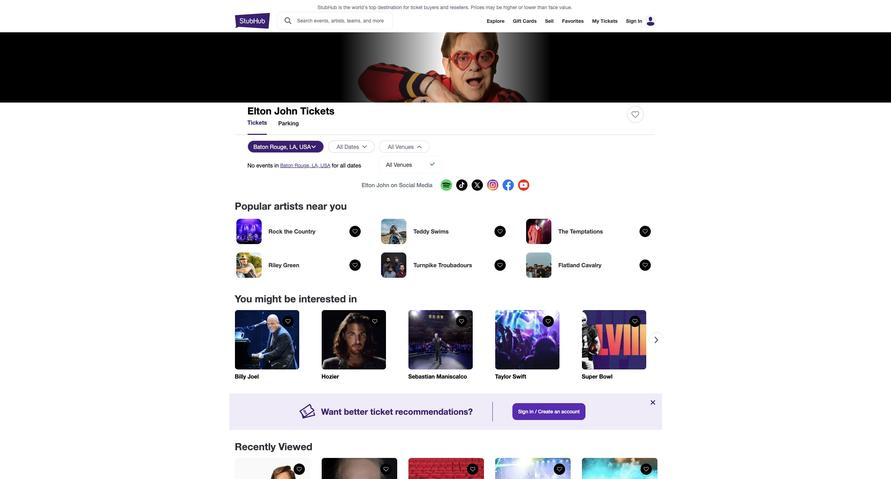 Task type: describe. For each thing, give the bounding box(es) containing it.
on
[[391, 182, 398, 188]]

explore
[[487, 18, 505, 24]]

john for tickets
[[274, 105, 298, 117]]

joel
[[248, 373, 259, 380]]

teddy
[[414, 228, 429, 235]]

1 vertical spatial venues
[[394, 162, 412, 168]]

lower
[[524, 5, 536, 10]]

view tiktok page for elton john image
[[457, 180, 468, 191]]

no events in baton rouge, la, usa for all dates
[[248, 162, 361, 169]]

my
[[592, 18, 599, 24]]

sign for sign in / create an account
[[518, 409, 528, 415]]

hozier link
[[322, 310, 386, 381]]

bowl
[[599, 373, 613, 380]]

world's
[[352, 5, 368, 10]]

want better ticket recommendations?
[[321, 407, 473, 417]]

0 horizontal spatial ticket
[[370, 407, 393, 417]]

create
[[538, 409, 553, 415]]

flatland cavalry
[[559, 262, 602, 268]]

popular artists near you
[[235, 200, 347, 212]]

temptations
[[570, 228, 603, 235]]

usa inside the no events in baton rouge, la, usa for all dates
[[321, 163, 330, 168]]

popular
[[235, 200, 271, 212]]

swims
[[431, 228, 449, 235]]

sell
[[545, 18, 554, 24]]

/
[[535, 409, 537, 415]]

you
[[235, 293, 252, 305]]

baton inside button
[[254, 144, 269, 150]]

may
[[486, 5, 495, 10]]

view instagram page for elton john image
[[488, 180, 499, 191]]

the inside "link"
[[284, 228, 293, 235]]

baton inside the no events in baton rouge, la, usa for all dates
[[280, 163, 293, 168]]

my tickets link
[[592, 18, 618, 24]]

my tickets
[[592, 18, 618, 24]]

turnpike troubadours
[[414, 262, 472, 268]]

stubhub is the world's top destination for ticket buyers and resellers. prices may be higher or lower than face value.
[[318, 5, 572, 10]]

hozier
[[322, 373, 339, 380]]

better
[[344, 407, 368, 417]]

super
[[582, 373, 598, 380]]

0 vertical spatial ticket
[[411, 5, 423, 10]]

no
[[248, 162, 255, 169]]

sell link
[[545, 18, 554, 24]]

teddy swims
[[414, 228, 449, 235]]

all dates
[[337, 144, 359, 150]]

view spotify page for elton john image
[[441, 180, 452, 191]]

0 horizontal spatial in
[[275, 162, 279, 169]]

sign in
[[626, 18, 642, 24]]

1 horizontal spatial be
[[497, 5, 502, 10]]

baton rouge, la, usa
[[254, 144, 311, 150]]

0 vertical spatial venues
[[396, 144, 414, 150]]

maniscalco
[[437, 373, 467, 380]]

sign in / create an account button
[[513, 403, 586, 420]]

flatland cavalry link
[[525, 251, 657, 279]]

rock the country
[[269, 228, 316, 235]]

near
[[306, 200, 327, 212]]

prices
[[471, 5, 485, 10]]

elton for elton john tickets
[[248, 105, 272, 117]]

the
[[559, 228, 569, 235]]

cards
[[523, 18, 537, 24]]

view twitter page for elton john image
[[472, 180, 483, 191]]

dates
[[347, 162, 361, 169]]

recommendations?
[[395, 407, 473, 417]]

explore link
[[487, 18, 505, 24]]

stubhub image
[[235, 12, 270, 30]]

cavalry
[[582, 262, 602, 268]]

flatland
[[559, 262, 580, 268]]

you
[[330, 200, 347, 212]]

rock the country link
[[235, 217, 367, 246]]

Search events, artists, teams, and more field
[[296, 17, 386, 25]]

rouge, inside the no events in baton rouge, la, usa for all dates
[[295, 163, 311, 168]]

elton for elton john on social media
[[362, 182, 375, 188]]

0 horizontal spatial la,
[[290, 144, 298, 150]]

view facebook page for elton john image
[[503, 180, 514, 191]]

and
[[440, 5, 449, 10]]

1 vertical spatial tickets
[[300, 105, 335, 117]]

an
[[555, 409, 560, 415]]

top
[[369, 5, 376, 10]]

teddy swims link
[[380, 217, 512, 246]]

john for on
[[377, 182, 389, 188]]

usa inside button
[[300, 144, 311, 150]]

1 vertical spatial in
[[349, 293, 357, 305]]

sebastian maniscalco link
[[408, 310, 473, 381]]

buyers
[[424, 5, 439, 10]]

riley green link
[[235, 251, 367, 279]]

green
[[283, 262, 299, 268]]

you might be interested in
[[235, 293, 357, 305]]



Task type: vqa. For each thing, say whether or not it's contained in the screenshot.
Sign in / Create an account Sign
yes



Task type: locate. For each thing, give the bounding box(es) containing it.
1 vertical spatial baton rouge, la, usa button
[[280, 162, 330, 169]]

swift
[[513, 373, 526, 380]]

turnpike troubadours link
[[380, 251, 512, 279]]

rouge, up events
[[270, 144, 288, 150]]

0 vertical spatial baton
[[254, 144, 269, 150]]

parking
[[278, 120, 299, 126]]

stubhub
[[318, 5, 337, 10]]

1 vertical spatial sign
[[518, 409, 528, 415]]

gift cards link
[[513, 18, 537, 24]]

account
[[562, 409, 580, 415]]

0 vertical spatial the
[[343, 5, 350, 10]]

higher
[[504, 5, 517, 10]]

1 horizontal spatial usa
[[321, 163, 330, 168]]

0 horizontal spatial the
[[284, 228, 293, 235]]

usa up the no events in baton rouge, la, usa for all dates
[[300, 144, 311, 150]]

elton john tickets
[[248, 105, 335, 117]]

sign left in
[[626, 18, 637, 24]]

rock
[[269, 228, 283, 235]]

1 horizontal spatial rouge,
[[295, 163, 311, 168]]

rouge, down baton rouge, la, usa
[[295, 163, 311, 168]]

than
[[538, 5, 547, 10]]

1 horizontal spatial la,
[[312, 163, 319, 168]]

billy joel
[[235, 373, 259, 380]]

be right the 'may'
[[497, 5, 502, 10]]

john
[[274, 105, 298, 117], [377, 182, 389, 188]]

super bowl link
[[582, 310, 646, 381]]

0 vertical spatial elton
[[248, 105, 272, 117]]

1 horizontal spatial elton
[[362, 182, 375, 188]]

0 horizontal spatial for
[[332, 162, 339, 169]]

baton rouge, la, usa button
[[248, 141, 324, 153], [280, 162, 330, 169]]

view youtube page for elton john image
[[518, 180, 530, 191]]

for right destination
[[403, 5, 409, 10]]

sign left /
[[518, 409, 528, 415]]

all
[[337, 144, 343, 150], [388, 144, 394, 150], [386, 162, 392, 168]]

0 vertical spatial in
[[275, 162, 279, 169]]

1 vertical spatial all venues
[[386, 162, 412, 168]]

be
[[497, 5, 502, 10], [284, 293, 296, 305]]

2 vertical spatial tickets
[[248, 119, 267, 126]]

john up 'parking'
[[274, 105, 298, 117]]

1 vertical spatial john
[[377, 182, 389, 188]]

in inside button
[[530, 409, 534, 415]]

in right events
[[275, 162, 279, 169]]

recently viewed
[[235, 441, 312, 453]]

gift
[[513, 18, 522, 24]]

1 horizontal spatial the
[[343, 5, 350, 10]]

baton up events
[[254, 144, 269, 150]]

interested
[[299, 293, 346, 305]]

taylor swift link
[[495, 310, 560, 381]]

for
[[403, 5, 409, 10], [332, 162, 339, 169]]

0 vertical spatial be
[[497, 5, 502, 10]]

in right interested at the bottom left of page
[[349, 293, 357, 305]]

taylor
[[495, 373, 511, 380]]

sign
[[626, 18, 637, 24], [518, 409, 528, 415]]

favorites link
[[562, 18, 584, 24]]

2 horizontal spatial tickets
[[601, 18, 618, 24]]

1 horizontal spatial tickets
[[300, 105, 335, 117]]

dates
[[345, 144, 359, 150]]

all
[[340, 162, 346, 169]]

the right is
[[343, 5, 350, 10]]

sebastian
[[408, 373, 435, 380]]

be right might
[[284, 293, 296, 305]]

1 horizontal spatial ticket
[[411, 5, 423, 10]]

1 vertical spatial la,
[[312, 163, 319, 168]]

might
[[255, 293, 282, 305]]

usa
[[300, 144, 311, 150], [321, 163, 330, 168]]

baton rouge, la, usa button down 'parking'
[[248, 141, 324, 153]]

super bowl
[[582, 373, 613, 380]]

is
[[339, 5, 342, 10]]

john left on
[[377, 182, 389, 188]]

1 vertical spatial elton
[[362, 182, 375, 188]]

elton
[[248, 105, 272, 117], [362, 182, 375, 188]]

baton
[[254, 144, 269, 150], [280, 163, 293, 168]]

sign for sign in
[[626, 18, 637, 24]]

0 horizontal spatial sign
[[518, 409, 528, 415]]

2 horizontal spatial in
[[530, 409, 534, 415]]

destination
[[378, 5, 402, 10]]

1 horizontal spatial sign
[[626, 18, 637, 24]]

la, left all
[[312, 163, 319, 168]]

media
[[417, 182, 433, 188]]

0 vertical spatial tickets
[[601, 18, 618, 24]]

0 horizontal spatial be
[[284, 293, 296, 305]]

1 horizontal spatial john
[[377, 182, 389, 188]]

0 horizontal spatial usa
[[300, 144, 311, 150]]

0 horizontal spatial rouge,
[[270, 144, 288, 150]]

baton rouge, la, usa button down baton rouge, la, usa
[[280, 162, 330, 169]]

viewed
[[279, 441, 312, 453]]

1 vertical spatial ticket
[[370, 407, 393, 417]]

in
[[275, 162, 279, 169], [349, 293, 357, 305], [530, 409, 534, 415]]

riley
[[269, 262, 282, 268]]

1 horizontal spatial for
[[403, 5, 409, 10]]

1 vertical spatial usa
[[321, 163, 330, 168]]

the temptations link
[[525, 217, 657, 246]]

sign in link
[[626, 18, 642, 24]]

sign inside button
[[518, 409, 528, 415]]

1 vertical spatial rouge,
[[295, 163, 311, 168]]

rouge,
[[270, 144, 288, 150], [295, 163, 311, 168]]

riley green
[[269, 262, 299, 268]]

for left all
[[332, 162, 339, 169]]

0 vertical spatial rouge,
[[270, 144, 288, 150]]

1 vertical spatial baton
[[280, 163, 293, 168]]

2 vertical spatial in
[[530, 409, 534, 415]]

the temptations
[[559, 228, 603, 235]]

1 horizontal spatial in
[[349, 293, 357, 305]]

turnpike
[[414, 262, 437, 268]]

0 horizontal spatial elton
[[248, 105, 272, 117]]

la, inside the no events in baton rouge, la, usa for all dates
[[312, 163, 319, 168]]

1 vertical spatial be
[[284, 293, 296, 305]]

1 vertical spatial for
[[332, 162, 339, 169]]

sign in / create an account link
[[513, 403, 586, 420]]

sebastian maniscalco
[[408, 373, 467, 380]]

la, up the no events in baton rouge, la, usa for all dates
[[290, 144, 298, 150]]

country
[[294, 228, 316, 235]]

ticket right better
[[370, 407, 393, 417]]

0 vertical spatial la,
[[290, 144, 298, 150]]

billy joel link
[[235, 310, 299, 381]]

ticket left buyers
[[411, 5, 423, 10]]

ticket
[[411, 5, 423, 10], [370, 407, 393, 417]]

elton john on social media
[[362, 182, 433, 188]]

want
[[321, 407, 342, 417]]

0 horizontal spatial baton
[[254, 144, 269, 150]]

the right "rock"
[[284, 228, 293, 235]]

0 vertical spatial all venues
[[388, 144, 414, 150]]

value.
[[559, 5, 572, 10]]

billy
[[235, 373, 246, 380]]

0 vertical spatial for
[[403, 5, 409, 10]]

in left /
[[530, 409, 534, 415]]

favorites
[[562, 18, 584, 24]]

taylor swift
[[495, 373, 526, 380]]

rouge, inside button
[[270, 144, 288, 150]]

resellers.
[[450, 5, 470, 10]]

tickets
[[601, 18, 618, 24], [300, 105, 335, 117], [248, 119, 267, 126]]

1 horizontal spatial baton
[[280, 163, 293, 168]]

baton down baton rouge, la, usa
[[280, 163, 293, 168]]

usa left all
[[321, 163, 330, 168]]

artists
[[274, 200, 304, 212]]

troubadours
[[438, 262, 472, 268]]

0 horizontal spatial john
[[274, 105, 298, 117]]

0 vertical spatial baton rouge, la, usa button
[[248, 141, 324, 153]]

social
[[399, 182, 415, 188]]

1 vertical spatial the
[[284, 228, 293, 235]]

0 vertical spatial sign
[[626, 18, 637, 24]]

0 horizontal spatial tickets
[[248, 119, 267, 126]]

la,
[[290, 144, 298, 150], [312, 163, 319, 168]]

recently
[[235, 441, 276, 453]]

events
[[256, 162, 273, 169]]

sign in / create an account
[[518, 409, 580, 415]]

0 vertical spatial usa
[[300, 144, 311, 150]]

the
[[343, 5, 350, 10], [284, 228, 293, 235]]

all venues
[[388, 144, 414, 150], [386, 162, 412, 168]]

in
[[638, 18, 642, 24]]

gift cards
[[513, 18, 537, 24]]

0 vertical spatial john
[[274, 105, 298, 117]]

face
[[549, 5, 558, 10]]



